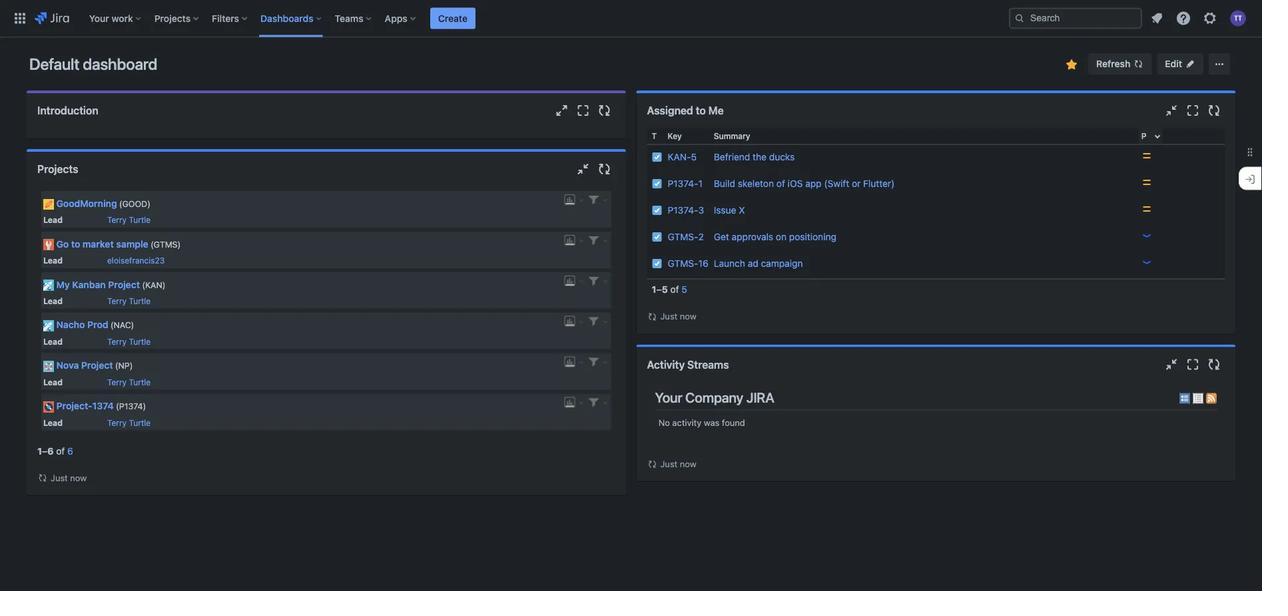 Task type: describe. For each thing, give the bounding box(es) containing it.
16
[[699, 258, 709, 269]]

p1374-1 link
[[668, 178, 703, 189]]

my kanban project link
[[56, 279, 140, 290]]

dashboards
[[261, 13, 314, 24]]

gtms-2
[[668, 232, 704, 243]]

nova project link
[[56, 360, 113, 371]]

your profile and settings image
[[1231, 10, 1247, 26]]

projects button
[[150, 8, 204, 29]]

low image
[[1142, 231, 1152, 241]]

medium image
[[1142, 151, 1152, 161]]

or
[[852, 178, 861, 189]]

get approvals on positioning link
[[714, 232, 837, 243]]

turtle for goodmorning
[[129, 215, 151, 225]]

just for activity
[[661, 459, 678, 469]]

1 vertical spatial project
[[81, 360, 113, 371]]

goodmorning (good)
[[56, 198, 151, 209]]

flutter)
[[863, 178, 895, 189]]

(kan)
[[142, 280, 166, 290]]

medium image for build skeleton of ios app (swift or flutter)
[[1142, 177, 1152, 188]]

1 – 5 of 5
[[652, 284, 687, 295]]

terry for project
[[107, 378, 127, 387]]

turtle for my kanban project
[[129, 297, 151, 306]]

campaign
[[761, 258, 803, 269]]

just inside projects region
[[51, 473, 68, 483]]

terry turtle for project-1374
[[107, 418, 151, 428]]

issue
[[714, 205, 736, 216]]

minimize activity streams image
[[1164, 357, 1180, 373]]

2 horizontal spatial 5
[[691, 152, 697, 163]]

befriend the ducks
[[714, 152, 795, 163]]

refresh
[[1097, 58, 1131, 69]]

activity
[[647, 358, 685, 371]]

get approvals on positioning
[[714, 232, 837, 243]]

project-1374 link
[[56, 401, 114, 412]]

approvals
[[732, 232, 774, 243]]

maximize assigned to me image
[[1185, 103, 1201, 119]]

2 horizontal spatial 1
[[699, 178, 703, 189]]

– for assigned to me
[[657, 284, 662, 295]]

teams button
[[331, 8, 377, 29]]

of for projects
[[56, 446, 65, 457]]

3
[[699, 205, 704, 216]]

get
[[714, 232, 729, 243]]

your for your company jira
[[655, 390, 683, 406]]

5 link
[[682, 284, 687, 295]]

filters button
[[208, 8, 253, 29]]

my kanban project (kan)
[[56, 279, 166, 290]]

just now inside projects region
[[51, 473, 87, 483]]

your work button
[[85, 8, 146, 29]]

to for me
[[696, 104, 706, 117]]

terry for kanban
[[107, 297, 127, 306]]

p1374-3 link
[[668, 205, 704, 216]]

task image for gtms-2
[[652, 232, 663, 243]]

maximize activity streams image
[[1185, 357, 1201, 373]]

create
[[438, 13, 468, 24]]

ducks
[[769, 152, 795, 163]]

go
[[56, 238, 69, 249]]

kanban
[[72, 279, 106, 290]]

positioning
[[789, 232, 837, 243]]

edit
[[1165, 58, 1183, 69]]

lead for nacho prod
[[43, 337, 63, 346]]

p1374-3
[[668, 205, 704, 216]]

t
[[652, 131, 657, 141]]

gtms-16 launch ad campaign
[[668, 258, 803, 269]]

go to market sample link
[[56, 238, 148, 249]]

an arrow curved in a circular way on the button that refreshes the dashboard image for projects
[[37, 473, 48, 484]]

1 6 from the left
[[47, 446, 54, 457]]

edit link
[[1157, 53, 1204, 75]]

refresh assigned to me image
[[1207, 103, 1223, 119]]

activity
[[672, 418, 702, 428]]

streams
[[688, 358, 729, 371]]

my
[[56, 279, 70, 290]]

low image
[[1142, 257, 1152, 268]]

of for assigned to me
[[671, 284, 679, 295]]

eloisefrancis23 link
[[107, 256, 165, 265]]

no
[[659, 418, 670, 428]]

1 for assigned to me
[[652, 284, 657, 295]]

lead for goodmorning
[[43, 215, 63, 225]]

default dashboard
[[29, 55, 157, 73]]

assigned
[[647, 104, 693, 117]]

lead for nova project
[[43, 378, 63, 387]]

dashboards button
[[257, 8, 327, 29]]

now for assigned
[[680, 311, 697, 321]]

launch
[[714, 258, 745, 269]]

an arrow curved in a circular way on the button that refreshes the dashboard image for assigned to me
[[647, 312, 658, 322]]

apps button
[[381, 8, 421, 29]]

turtle for nacho prod
[[129, 337, 151, 346]]

appswitcher icon image
[[12, 10, 28, 26]]

the
[[753, 152, 767, 163]]

just for assigned
[[661, 311, 678, 321]]

p
[[1142, 131, 1147, 141]]

terry for prod
[[107, 337, 127, 346]]

refresh image
[[1133, 59, 1144, 69]]

0 horizontal spatial 5
[[662, 284, 668, 295]]

primary element
[[8, 0, 1009, 37]]

terry turtle for goodmorning
[[107, 215, 151, 225]]

6 link
[[67, 446, 73, 457]]

search image
[[1015, 13, 1025, 24]]

(good)
[[119, 199, 151, 209]]

issue x link
[[714, 205, 745, 216]]

goodmorning link
[[56, 198, 117, 209]]

goodmorning
[[56, 198, 117, 209]]

nova
[[56, 360, 79, 371]]

p1374-1
[[668, 178, 703, 189]]

1 for projects
[[37, 446, 42, 457]]

to for market
[[71, 238, 80, 249]]

settings image
[[1203, 10, 1219, 26]]

assigned to me region
[[647, 128, 1225, 324]]

turtle for nova project
[[129, 378, 151, 387]]

1374
[[92, 401, 114, 412]]

kan-5
[[668, 152, 697, 163]]

1 vertical spatial projects
[[37, 163, 78, 176]]

terry turtle link for my kanban project
[[107, 297, 151, 306]]

eloisefrancis23
[[107, 256, 165, 265]]

2
[[699, 232, 704, 243]]

terry turtle for my kanban project
[[107, 297, 151, 306]]

terry turtle link for nova project
[[107, 378, 151, 387]]



Task type: locate. For each thing, give the bounding box(es) containing it.
0 vertical spatial 1
[[699, 178, 703, 189]]

1 task image from the top
[[652, 205, 663, 216]]

turtle for project-1374
[[129, 418, 151, 428]]

nacho prod link
[[56, 320, 108, 331]]

0 horizontal spatial 6
[[47, 446, 54, 457]]

2 vertical spatial 1
[[37, 446, 42, 457]]

project down eloisefrancis23
[[108, 279, 140, 290]]

turtle down (np)
[[129, 378, 151, 387]]

2 horizontal spatial of
[[777, 178, 785, 189]]

2 turtle from the top
[[129, 297, 151, 306]]

task image up 1 – 5 of 5
[[652, 259, 663, 269]]

0 vertical spatial to
[[696, 104, 706, 117]]

1 vertical spatial medium image
[[1142, 204, 1152, 215]]

turtle down (kan)
[[129, 297, 151, 306]]

terry turtle
[[107, 215, 151, 225], [107, 297, 151, 306], [107, 337, 151, 346], [107, 378, 151, 387], [107, 418, 151, 428]]

2 vertical spatial now
[[70, 473, 87, 483]]

no activity was found
[[659, 418, 745, 428]]

0 vertical spatial an arrow curved in a circular way on the button that refreshes the dashboard image
[[647, 312, 658, 322]]

me
[[709, 104, 724, 117]]

1 terry turtle from the top
[[107, 215, 151, 225]]

gtms-16 link
[[668, 258, 709, 269]]

help image
[[1176, 10, 1192, 26]]

turtle
[[129, 215, 151, 225], [129, 297, 151, 306], [129, 337, 151, 346], [129, 378, 151, 387], [129, 418, 151, 428]]

notifications image
[[1149, 10, 1165, 26]]

0 vertical spatial task image
[[652, 152, 663, 163]]

1 horizontal spatial –
[[657, 284, 662, 295]]

6 down project-
[[67, 446, 73, 457]]

your
[[89, 13, 109, 24], [655, 390, 683, 406]]

Search field
[[1009, 8, 1143, 29]]

1 left 6 link at the left of page
[[37, 446, 42, 457]]

prod
[[87, 320, 108, 331]]

activity streams
[[647, 358, 729, 371]]

projects right work
[[154, 13, 191, 24]]

(swift
[[824, 178, 850, 189]]

1 left 5 link at top
[[652, 284, 657, 295]]

lead for project-1374
[[43, 418, 63, 428]]

lead for my kanban project
[[43, 297, 63, 306]]

3 terry turtle link from the top
[[107, 337, 151, 346]]

task image down t
[[652, 152, 663, 163]]

6 lead from the top
[[43, 418, 63, 428]]

go to market sample (gtms)
[[56, 238, 181, 249]]

0 horizontal spatial an arrow curved in a circular way on the button that refreshes the dashboard image
[[37, 473, 48, 484]]

banner containing your work
[[0, 0, 1263, 37]]

work
[[112, 13, 133, 24]]

market
[[83, 238, 114, 249]]

1 left build
[[699, 178, 703, 189]]

minimize assigned to me image
[[1164, 103, 1180, 119]]

lead down project-
[[43, 418, 63, 428]]

1 horizontal spatial of
[[671, 284, 679, 295]]

– left 5 link at top
[[657, 284, 662, 295]]

projects region
[[37, 187, 615, 485]]

terry for 1374
[[107, 418, 127, 428]]

0 vertical spatial project
[[108, 279, 140, 290]]

project-1374 (p1374)
[[56, 401, 146, 412]]

now inside activity streams region
[[680, 459, 697, 469]]

lead down my
[[43, 297, 63, 306]]

(p1374)
[[116, 402, 146, 411]]

terry down the (nac)
[[107, 337, 127, 346]]

turtle down '(p1374)'
[[129, 418, 151, 428]]

issue x
[[714, 205, 745, 216]]

now inside projects region
[[70, 473, 87, 483]]

terry for (good)
[[107, 215, 127, 225]]

1 horizontal spatial to
[[696, 104, 706, 117]]

1 vertical spatial now
[[680, 459, 697, 469]]

jira image
[[35, 10, 69, 26], [35, 10, 69, 26]]

refresh introduction image
[[597, 103, 613, 119]]

2 terry turtle from the top
[[107, 297, 151, 306]]

– for projects
[[42, 446, 47, 457]]

terry turtle for nova project
[[107, 378, 151, 387]]

just down 1 – 5 of 5
[[661, 311, 678, 321]]

0 vertical spatial projects
[[154, 13, 191, 24]]

was
[[704, 418, 720, 428]]

– inside assigned to me region
[[657, 284, 662, 295]]

1 vertical spatial task image
[[652, 232, 663, 243]]

an arrow curved in a circular way on the button that refreshes the dashboard image down 1 – 6 of 6
[[37, 473, 48, 484]]

skeleton
[[738, 178, 774, 189]]

terry turtle for nacho prod
[[107, 337, 151, 346]]

of left 5 link at top
[[671, 284, 679, 295]]

4 terry turtle from the top
[[107, 378, 151, 387]]

1 task image from the top
[[652, 152, 663, 163]]

of
[[777, 178, 785, 189], [671, 284, 679, 295], [56, 446, 65, 457]]

edit icon image
[[1185, 59, 1196, 69]]

to
[[696, 104, 706, 117], [71, 238, 80, 249]]

task image left p1374-1 link
[[652, 179, 663, 189]]

project left (np)
[[81, 360, 113, 371]]

terry down my kanban project (kan) at left top
[[107, 297, 127, 306]]

build
[[714, 178, 736, 189]]

to right go
[[71, 238, 80, 249]]

1 p1374- from the top
[[668, 178, 699, 189]]

0 horizontal spatial –
[[42, 446, 47, 457]]

now for activity
[[680, 459, 697, 469]]

4 lead from the top
[[43, 337, 63, 346]]

1 inside projects region
[[37, 446, 42, 457]]

terry turtle link down '(p1374)'
[[107, 418, 151, 428]]

nacho prod (nac)
[[56, 320, 134, 331]]

gtms-
[[668, 232, 699, 243], [668, 258, 699, 269]]

just right an arrow curved in a circular way on the button that refreshes the dashboard icon
[[661, 459, 678, 469]]

2 vertical spatial of
[[56, 446, 65, 457]]

0 vertical spatial your
[[89, 13, 109, 24]]

of left ios
[[777, 178, 785, 189]]

ios
[[788, 178, 803, 189]]

projects up 'goodmorning' link
[[37, 163, 78, 176]]

5 up p1374-1 at the top of page
[[691, 152, 697, 163]]

jira
[[747, 390, 775, 406]]

1 vertical spatial an arrow curved in a circular way on the button that refreshes the dashboard image
[[37, 473, 48, 484]]

your for your work
[[89, 13, 109, 24]]

just now for assigned
[[661, 311, 697, 321]]

2 terry turtle link from the top
[[107, 297, 151, 306]]

on
[[776, 232, 787, 243]]

terry turtle down '(p1374)'
[[107, 418, 151, 428]]

now down 5 link at top
[[680, 311, 697, 321]]

p1374- down kan-5 link
[[668, 178, 699, 189]]

2 terry from the top
[[107, 297, 127, 306]]

terry turtle down (good) at the top left of page
[[107, 215, 151, 225]]

0 vertical spatial now
[[680, 311, 697, 321]]

build skeleton of ios app (swift or flutter)
[[714, 178, 895, 189]]

p1374- for 3
[[668, 205, 699, 216]]

just now down 5 link at top
[[661, 311, 697, 321]]

refresh projects image
[[597, 161, 613, 177]]

(gtms)
[[151, 239, 181, 249]]

terry turtle down the (nac)
[[107, 337, 151, 346]]

3 turtle from the top
[[129, 337, 151, 346]]

0 horizontal spatial your
[[89, 13, 109, 24]]

your inside dropdown button
[[89, 13, 109, 24]]

projects inside dropdown button
[[154, 13, 191, 24]]

just now inside activity streams region
[[661, 459, 697, 469]]

kan-
[[668, 152, 691, 163]]

banner
[[0, 0, 1263, 37]]

teams
[[335, 13, 364, 24]]

your company jira
[[655, 390, 775, 406]]

(np)
[[115, 361, 133, 371]]

terry turtle link for goodmorning
[[107, 215, 151, 225]]

2 vertical spatial just now
[[51, 473, 87, 483]]

3 terry from the top
[[107, 337, 127, 346]]

0 vertical spatial medium image
[[1142, 177, 1152, 188]]

2 p1374- from the top
[[668, 205, 699, 216]]

terry turtle down my kanban project (kan) at left top
[[107, 297, 151, 306]]

2 lead from the top
[[43, 256, 63, 265]]

1 horizontal spatial 6
[[67, 446, 73, 457]]

1 vertical spatial –
[[42, 446, 47, 457]]

– inside projects region
[[42, 446, 47, 457]]

6 left 6 link at the left of page
[[47, 446, 54, 457]]

5 left 5 link at top
[[662, 284, 668, 295]]

just now for activity
[[661, 459, 697, 469]]

terry turtle link
[[107, 215, 151, 225], [107, 297, 151, 306], [107, 337, 151, 346], [107, 378, 151, 387], [107, 418, 151, 428]]

terry
[[107, 215, 127, 225], [107, 297, 127, 306], [107, 337, 127, 346], [107, 378, 127, 387], [107, 418, 127, 428]]

medium image for issue x
[[1142, 204, 1152, 215]]

projects
[[154, 13, 191, 24], [37, 163, 78, 176]]

task image left p1374-3 link
[[652, 205, 663, 216]]

p1374- for 1
[[668, 178, 699, 189]]

medium image down medium image
[[1142, 177, 1152, 188]]

gtms- down p1374-3 link
[[668, 232, 699, 243]]

your up no
[[655, 390, 683, 406]]

1 horizontal spatial your
[[655, 390, 683, 406]]

create button
[[430, 8, 476, 29]]

5
[[691, 152, 697, 163], [662, 284, 668, 295], [682, 284, 687, 295]]

2 vertical spatial task image
[[652, 259, 663, 269]]

your inside activity streams region
[[655, 390, 683, 406]]

now inside assigned to me region
[[680, 311, 697, 321]]

terry turtle link for nacho prod
[[107, 337, 151, 346]]

4 terry from the top
[[107, 378, 127, 387]]

1 vertical spatial p1374-
[[668, 205, 699, 216]]

0 vertical spatial p1374-
[[668, 178, 699, 189]]

just inside activity streams region
[[661, 459, 678, 469]]

1 horizontal spatial 5
[[682, 284, 687, 295]]

now right an arrow curved in a circular way on the button that refreshes the dashboard icon
[[680, 459, 697, 469]]

medium image up low image
[[1142, 204, 1152, 215]]

3 lead from the top
[[43, 297, 63, 306]]

just now inside assigned to me region
[[661, 311, 697, 321]]

now down 6 link at the left of page
[[70, 473, 87, 483]]

medium image
[[1142, 177, 1152, 188], [1142, 204, 1152, 215]]

x
[[739, 205, 745, 216]]

1 medium image from the top
[[1142, 177, 1152, 188]]

refresh button
[[1089, 53, 1152, 75]]

0 vertical spatial of
[[777, 178, 785, 189]]

3 terry turtle from the top
[[107, 337, 151, 346]]

lead down go
[[43, 256, 63, 265]]

task image for p1374-3
[[652, 205, 663, 216]]

lead for go to market sample
[[43, 256, 63, 265]]

gtms- up 5 link at top
[[668, 258, 699, 269]]

activity streams region
[[647, 382, 1225, 471]]

5 lead from the top
[[43, 378, 63, 387]]

1 terry turtle link from the top
[[107, 215, 151, 225]]

2 vertical spatial just
[[51, 473, 68, 483]]

of left 6 link at the left of page
[[56, 446, 65, 457]]

expand introduction image
[[554, 103, 570, 119]]

1 vertical spatial of
[[671, 284, 679, 295]]

terry turtle down (np)
[[107, 378, 151, 387]]

terry down '(p1374)'
[[107, 418, 127, 428]]

task image
[[652, 205, 663, 216], [652, 232, 663, 243], [652, 259, 663, 269]]

summary
[[714, 131, 751, 141]]

just now right an arrow curved in a circular way on the button that refreshes the dashboard icon
[[661, 459, 697, 469]]

0 horizontal spatial of
[[56, 446, 65, 457]]

terry turtle link down my kanban project (kan) at left top
[[107, 297, 151, 306]]

just down 1 – 6 of 6
[[51, 473, 68, 483]]

turtle down (good) at the top left of page
[[129, 215, 151, 225]]

3 task image from the top
[[652, 259, 663, 269]]

minimize projects image
[[575, 161, 591, 177]]

terry turtle link down the (nac)
[[107, 337, 151, 346]]

apps
[[385, 13, 408, 24]]

5 terry turtle link from the top
[[107, 418, 151, 428]]

1 terry from the top
[[107, 215, 127, 225]]

key
[[668, 131, 682, 141]]

1 vertical spatial gtms-
[[668, 258, 699, 269]]

1 – 6 of 6
[[37, 446, 73, 457]]

0 horizontal spatial 1
[[37, 446, 42, 457]]

maximize introduction image
[[575, 103, 591, 119]]

introduction
[[37, 104, 98, 117]]

terry down (np)
[[107, 378, 127, 387]]

just inside assigned to me region
[[661, 311, 678, 321]]

task image for kan-5
[[652, 152, 663, 163]]

4 terry turtle link from the top
[[107, 378, 151, 387]]

1
[[699, 178, 703, 189], [652, 284, 657, 295], [37, 446, 42, 457]]

an arrow curved in a circular way on the button that refreshes the dashboard image inside projects region
[[37, 473, 48, 484]]

0 horizontal spatial to
[[71, 238, 80, 249]]

lead up go
[[43, 215, 63, 225]]

terry down goodmorning (good)
[[107, 215, 127, 225]]

refresh activity streams image
[[1207, 357, 1223, 373]]

star default dashboard image
[[1064, 57, 1080, 73]]

found
[[722, 418, 745, 428]]

befriend
[[714, 152, 750, 163]]

task image for p1374-1
[[652, 179, 663, 189]]

0 vertical spatial just
[[661, 311, 678, 321]]

lead down nacho
[[43, 337, 63, 346]]

gtms- for 16
[[668, 258, 699, 269]]

to inside projects region
[[71, 238, 80, 249]]

terry turtle link down (good) at the top left of page
[[107, 215, 151, 225]]

gtms-2 link
[[668, 232, 704, 243]]

task image
[[652, 152, 663, 163], [652, 179, 663, 189]]

1 horizontal spatial projects
[[154, 13, 191, 24]]

default
[[29, 55, 79, 73]]

1 vertical spatial just
[[661, 459, 678, 469]]

terry turtle link for project-1374
[[107, 418, 151, 428]]

1 vertical spatial task image
[[652, 179, 663, 189]]

1 vertical spatial just now
[[661, 459, 697, 469]]

1 horizontal spatial 1
[[652, 284, 657, 295]]

lead down nova at bottom
[[43, 378, 63, 387]]

an arrow curved in a circular way on the button that refreshes the dashboard image
[[647, 312, 658, 322], [37, 473, 48, 484]]

p1374- down p1374-1 at the top of page
[[668, 205, 699, 216]]

task image left gtms-2 link
[[652, 232, 663, 243]]

2 task image from the top
[[652, 232, 663, 243]]

1 vertical spatial your
[[655, 390, 683, 406]]

sample
[[116, 238, 148, 249]]

5 terry from the top
[[107, 418, 127, 428]]

4 turtle from the top
[[129, 378, 151, 387]]

turtle down the (nac)
[[129, 337, 151, 346]]

1 vertical spatial to
[[71, 238, 80, 249]]

0 vertical spatial just now
[[661, 311, 697, 321]]

– left 6 link at the left of page
[[42, 446, 47, 457]]

1 lead from the top
[[43, 215, 63, 225]]

kan-5 link
[[668, 152, 697, 163]]

1 vertical spatial 1
[[652, 284, 657, 295]]

2 task image from the top
[[652, 179, 663, 189]]

nova project (np)
[[56, 360, 133, 371]]

0 vertical spatial task image
[[652, 205, 663, 216]]

gtms- for 2
[[668, 232, 699, 243]]

more dashboard actions image
[[1212, 56, 1228, 72]]

1 horizontal spatial an arrow curved in a circular way on the button that refreshes the dashboard image
[[647, 312, 658, 322]]

5 terry turtle from the top
[[107, 418, 151, 428]]

your left work
[[89, 13, 109, 24]]

an arrow curved in a circular way on the button that refreshes the dashboard image
[[647, 459, 658, 470]]

2 medium image from the top
[[1142, 204, 1152, 215]]

p1374-
[[668, 178, 699, 189], [668, 205, 699, 216]]

0 horizontal spatial projects
[[37, 163, 78, 176]]

1 gtms- from the top
[[668, 232, 699, 243]]

0 vertical spatial –
[[657, 284, 662, 295]]

2 gtms- from the top
[[668, 258, 699, 269]]

5 turtle from the top
[[129, 418, 151, 428]]

your work
[[89, 13, 133, 24]]

befriend the ducks link
[[714, 152, 795, 163]]

5 down gtms-16 link
[[682, 284, 687, 295]]

terry turtle link down (np)
[[107, 378, 151, 387]]

of inside projects region
[[56, 446, 65, 457]]

launch ad campaign link
[[714, 258, 803, 269]]

1 turtle from the top
[[129, 215, 151, 225]]

an arrow curved in a circular way on the button that refreshes the dashboard image down 1 – 5 of 5
[[647, 312, 658, 322]]

0 vertical spatial gtms-
[[668, 232, 699, 243]]

2 6 from the left
[[67, 446, 73, 457]]

(nac)
[[110, 321, 134, 330]]

to left me
[[696, 104, 706, 117]]

dashboard
[[83, 55, 157, 73]]

app
[[806, 178, 822, 189]]

just now down 6 link at the left of page
[[51, 473, 87, 483]]



Task type: vqa. For each thing, say whether or not it's contained in the screenshot.


